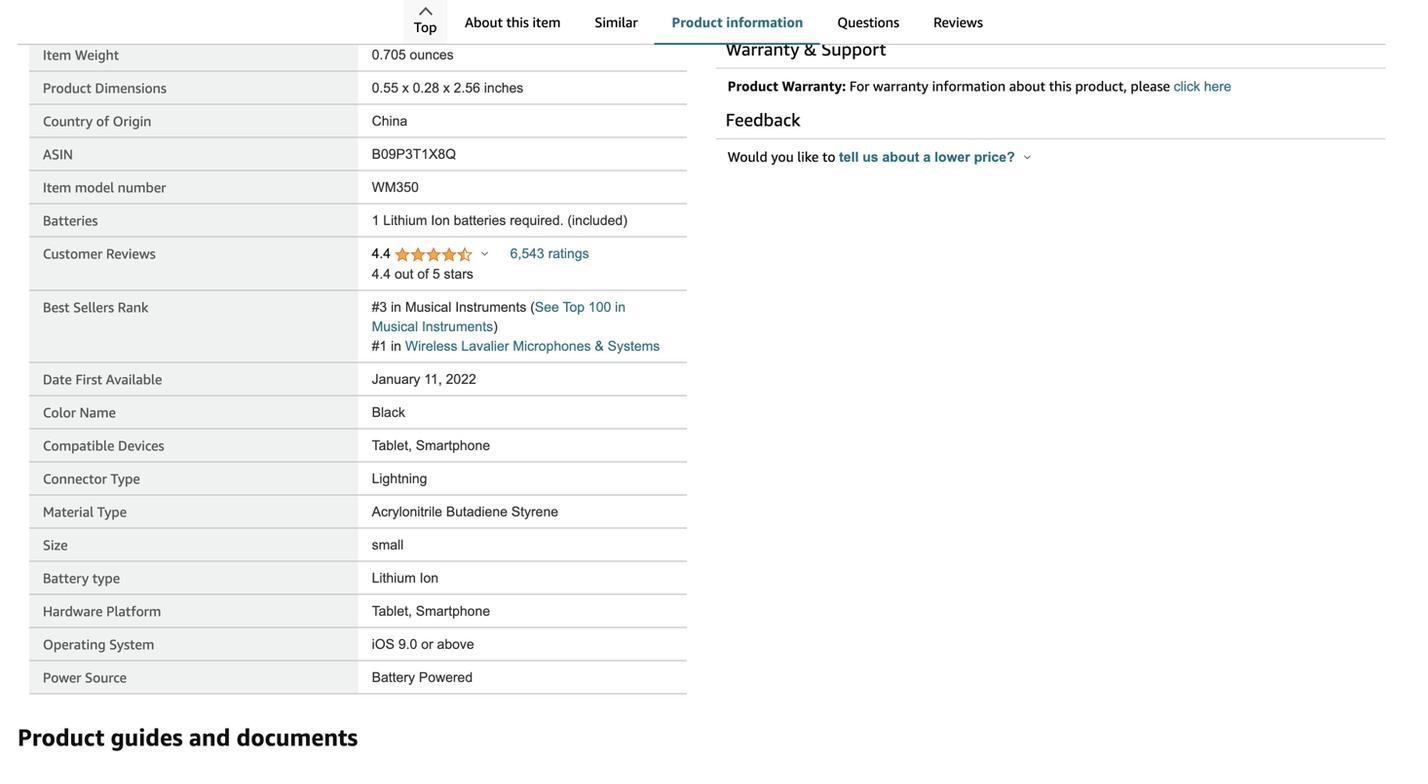 Task type: vqa. For each thing, say whether or not it's contained in the screenshot.
standard
no



Task type: locate. For each thing, give the bounding box(es) containing it.
smartphone up lightning
[[416, 438, 490, 453]]

1 vertical spatial battery
[[372, 670, 415, 685]]

lithium down small on the bottom left of page
[[372, 570, 416, 586]]

ios 9.0 or above
[[372, 637, 474, 652]]

0 horizontal spatial x
[[402, 80, 409, 95]]

0 horizontal spatial about
[[882, 149, 920, 165]]

tablet, up the ios
[[372, 604, 412, 619]]

4.4 inside button
[[372, 246, 395, 261]]

2 smartphone from the top
[[416, 604, 490, 619]]

0 vertical spatial about
[[1009, 78, 1046, 94]]

top
[[414, 19, 437, 35], [563, 299, 585, 315]]

wireless lavalier microphones & systems link
[[405, 338, 660, 354]]

about up popover icon
[[1009, 78, 1046, 94]]

wireless
[[405, 338, 458, 354]]

in for #3 in musical instruments (
[[391, 299, 401, 315]]

top up ounces
[[414, 19, 437, 35]]

about
[[1009, 78, 1046, 94], [882, 149, 920, 165]]

0 vertical spatial of
[[96, 113, 109, 129]]

1 vertical spatial information
[[932, 78, 1006, 94]]

1 vertical spatial lithium
[[372, 570, 416, 586]]

0 vertical spatial top
[[414, 19, 437, 35]]

this
[[506, 14, 529, 30], [1049, 78, 1072, 94]]

type for connector type
[[111, 471, 140, 487]]

to
[[822, 148, 836, 165]]

of left origin
[[96, 113, 109, 129]]

x left "2.56"
[[443, 80, 450, 95]]

of
[[96, 113, 109, 129], [417, 266, 429, 281]]

similar
[[595, 14, 638, 30]]

1 vertical spatial 4.4
[[372, 266, 391, 281]]

batteries
[[454, 213, 506, 228]]

product guides and documents
[[18, 723, 358, 751]]

material type
[[43, 504, 127, 520]]

reviews up product warranty: for warranty information about this product, please click here
[[934, 14, 983, 30]]

2 x from the left
[[443, 80, 450, 95]]

see top 100 in musical instruments
[[372, 299, 626, 334]]

power source
[[43, 669, 127, 685]]

0 vertical spatial instruments
[[455, 299, 527, 315]]

1 horizontal spatial information
[[932, 78, 1006, 94]]

4.4 up out
[[372, 246, 395, 261]]

for
[[850, 78, 870, 94]]

about left a
[[882, 149, 920, 165]]

top left "100"
[[563, 299, 585, 315]]

lithium right 1
[[383, 213, 427, 228]]

& left systems
[[595, 338, 604, 354]]

tablet,
[[372, 438, 412, 453], [372, 604, 412, 619]]

material
[[43, 504, 94, 520]]

in right #1
[[391, 338, 401, 354]]

battery down the ios
[[372, 670, 415, 685]]

best sellers rank
[[43, 299, 148, 315]]

item model number
[[43, 179, 166, 195]]

compatible devices
[[43, 437, 164, 453]]

product down power
[[18, 723, 104, 751]]

type down connector type
[[97, 504, 127, 520]]

1 4.4 from the top
[[372, 246, 395, 261]]

1
[[372, 213, 379, 228]]

0 vertical spatial tablet,
[[372, 438, 412, 453]]

tablet, smartphone
[[372, 438, 490, 453], [372, 604, 490, 619]]

0 vertical spatial item
[[43, 47, 71, 63]]

0 horizontal spatial of
[[96, 113, 109, 129]]

powered
[[419, 670, 473, 685]]

1 horizontal spatial battery
[[372, 670, 415, 685]]

0 vertical spatial type
[[111, 471, 140, 487]]

1 vertical spatial type
[[97, 504, 127, 520]]

#3
[[372, 299, 387, 315]]

styrene
[[511, 504, 558, 519]]

2 item from the top
[[43, 179, 71, 195]]

information up warranty on the right
[[726, 14, 803, 30]]

0 vertical spatial battery
[[43, 570, 89, 586]]

reviews up rank
[[106, 245, 156, 261]]

4.4 left out
[[372, 266, 391, 281]]

microphones
[[513, 338, 591, 354]]

1 tablet, smartphone from the top
[[372, 438, 490, 453]]

see
[[535, 299, 559, 315]]

in right "100"
[[615, 299, 626, 315]]

0 vertical spatial &
[[804, 38, 817, 59]]

0 horizontal spatial top
[[414, 19, 437, 35]]

tablet, smartphone up or
[[372, 604, 490, 619]]

devices
[[118, 437, 164, 453]]

product right the similar
[[672, 14, 723, 30]]

tablet, for devices
[[372, 438, 412, 453]]

lithium
[[383, 213, 427, 228], [372, 570, 416, 586]]

rank
[[118, 299, 148, 315]]

battery
[[43, 570, 89, 586], [372, 670, 415, 685]]

1 vertical spatial musical
[[372, 319, 418, 334]]

tablet, down black
[[372, 438, 412, 453]]

first
[[75, 371, 102, 387]]

smartphone up above
[[416, 604, 490, 619]]

0.55
[[372, 80, 398, 95]]

item left weight
[[43, 47, 71, 63]]

and
[[189, 723, 230, 751]]

x
[[402, 80, 409, 95], [443, 80, 450, 95]]

small
[[372, 537, 404, 552]]

0.28
[[413, 80, 439, 95]]

instruments down #3 in musical instruments (
[[422, 319, 493, 334]]

ounces
[[410, 47, 454, 62]]

item for item weight
[[43, 47, 71, 63]]

you
[[771, 148, 794, 165]]

0 vertical spatial tablet, smartphone
[[372, 438, 490, 453]]

color name
[[43, 404, 116, 420]]

battery for battery type
[[43, 570, 89, 586]]

this left "item"
[[506, 14, 529, 30]]

1 vertical spatial item
[[43, 179, 71, 195]]

2 tablet, smartphone from the top
[[372, 604, 490, 619]]

warranty & support
[[726, 38, 886, 59]]

1 smartphone from the top
[[416, 438, 490, 453]]

1 horizontal spatial x
[[443, 80, 450, 95]]

0 vertical spatial smartphone
[[416, 438, 490, 453]]

of left 5
[[417, 266, 429, 281]]

1 vertical spatial tablet, smartphone
[[372, 604, 490, 619]]

in right #3 on the top left
[[391, 299, 401, 315]]

product up country
[[43, 80, 91, 96]]

in inside see top 100 in musical instruments
[[615, 299, 626, 315]]

tablet, smartphone up lightning
[[372, 438, 490, 453]]

smartphone for compatible devices
[[416, 438, 490, 453]]

musical down 4.4 out of 5 stars
[[405, 299, 451, 315]]

& up warranty:
[[804, 38, 817, 59]]

0 horizontal spatial reviews
[[106, 245, 156, 261]]

1 vertical spatial instruments
[[422, 319, 493, 334]]

100
[[588, 299, 611, 315]]

1 horizontal spatial of
[[417, 266, 429, 281]]

product
[[672, 14, 723, 30], [728, 78, 778, 94], [43, 80, 91, 96], [18, 723, 104, 751]]

item weight
[[43, 47, 119, 63]]

item
[[43, 47, 71, 63], [43, 179, 71, 195]]

2.56
[[454, 80, 480, 95]]

1 vertical spatial &
[[595, 338, 604, 354]]

instruments up ) at top
[[455, 299, 527, 315]]

11,
[[424, 372, 442, 387]]

battery up hardware
[[43, 570, 89, 586]]

6,543
[[510, 246, 544, 261]]

battery powered
[[372, 670, 473, 685]]

model
[[75, 179, 114, 195]]

2 tablet, from the top
[[372, 604, 412, 619]]

1 vertical spatial of
[[417, 266, 429, 281]]

1 tablet, from the top
[[372, 438, 412, 453]]

type
[[111, 471, 140, 487], [97, 504, 127, 520]]

x right 0.55
[[402, 80, 409, 95]]

customer reviews
[[43, 245, 156, 261]]

1 vertical spatial tablet,
[[372, 604, 412, 619]]

hardware platform
[[43, 603, 161, 619]]

0.55 x 0.28 x 2.56 inches
[[372, 80, 524, 95]]

)
[[493, 319, 498, 334]]

1 horizontal spatial reviews
[[934, 14, 983, 30]]

lithium ion
[[372, 570, 439, 586]]

january
[[372, 372, 420, 387]]

battery type
[[43, 570, 120, 586]]

this left product,
[[1049, 78, 1072, 94]]

wm350
[[372, 180, 419, 195]]

support
[[821, 38, 886, 59]]

or
[[421, 637, 433, 652]]

0 horizontal spatial this
[[506, 14, 529, 30]]

0 horizontal spatial information
[[726, 14, 803, 30]]

0.705 ounces
[[372, 47, 454, 62]]

product dimensions
[[43, 80, 167, 96]]

0 vertical spatial 4.4
[[372, 246, 395, 261]]

ion up the 4.4 button
[[431, 213, 450, 228]]

1 vertical spatial top
[[563, 299, 585, 315]]

item down asin
[[43, 179, 71, 195]]

0 horizontal spatial battery
[[43, 570, 89, 586]]

1 horizontal spatial top
[[563, 299, 585, 315]]

1 vertical spatial reviews
[[106, 245, 156, 261]]

color
[[43, 404, 76, 420]]

musical
[[405, 299, 451, 315], [372, 319, 418, 334]]

information right warranty
[[932, 78, 1006, 94]]

ion up or
[[420, 570, 439, 586]]

warranty
[[873, 78, 929, 94]]

1 horizontal spatial this
[[1049, 78, 1072, 94]]

a
[[923, 149, 931, 165]]

1 vertical spatial smartphone
[[416, 604, 490, 619]]

feedback
[[726, 109, 801, 130]]

musical up #1
[[372, 319, 418, 334]]

type down devices
[[111, 471, 140, 487]]

butadiene
[[446, 504, 508, 519]]

product up feedback
[[728, 78, 778, 94]]

reviews
[[934, 14, 983, 30], [106, 245, 156, 261]]

instruments inside see top 100 in musical instruments
[[422, 319, 493, 334]]

2 4.4 from the top
[[372, 266, 391, 281]]

1 vertical spatial ion
[[420, 570, 439, 586]]

1 item from the top
[[43, 47, 71, 63]]

0 horizontal spatial &
[[595, 338, 604, 354]]

price?
[[974, 149, 1015, 165]]



Task type: describe. For each thing, give the bounding box(es) containing it.
platform
[[106, 603, 161, 619]]

1 horizontal spatial &
[[804, 38, 817, 59]]

like
[[797, 148, 819, 165]]

0 vertical spatial lithium
[[383, 213, 427, 228]]

#1
[[372, 338, 387, 354]]

musical inside see top 100 in musical instruments
[[372, 319, 418, 334]]

1 vertical spatial about
[[882, 149, 920, 165]]

click here link
[[1174, 79, 1231, 94]]

hardware
[[43, 603, 103, 619]]

name
[[80, 404, 116, 420]]

lower
[[935, 149, 970, 165]]

9.0
[[398, 637, 417, 652]]

ios
[[372, 637, 395, 652]]

here
[[1204, 79, 1231, 94]]

out
[[395, 266, 414, 281]]

lightning
[[372, 471, 427, 486]]

b09p3t1x8q
[[372, 147, 456, 162]]

battery for battery powered
[[372, 670, 415, 685]]

lavalier
[[461, 338, 509, 354]]

tablet, smartphone for compatible devices
[[372, 438, 490, 453]]

please
[[1131, 78, 1170, 94]]

1 horizontal spatial about
[[1009, 78, 1046, 94]]

country
[[43, 113, 93, 129]]

product warranty: for warranty information about this product, please click here
[[728, 78, 1231, 94]]

black
[[372, 405, 405, 420]]

customer
[[43, 245, 103, 261]]

#3 in musical instruments (
[[372, 299, 535, 315]]

1 lithium ion batteries required. (included)
[[372, 213, 627, 228]]

0 vertical spatial reviews
[[934, 14, 983, 30]]

inches
[[484, 80, 524, 95]]

january 11, 2022
[[372, 372, 476, 387]]

product for product guides and documents
[[18, 723, 104, 751]]

dimensions
[[95, 80, 167, 96]]

connector type
[[43, 471, 140, 487]]

compatible
[[43, 437, 114, 453]]

0.705
[[372, 47, 406, 62]]

5
[[433, 266, 440, 281]]

0 vertical spatial musical
[[405, 299, 451, 315]]

would
[[728, 148, 768, 165]]

systems
[[608, 338, 660, 354]]

item for item model number
[[43, 179, 71, 195]]

product information
[[672, 14, 803, 30]]

connector
[[43, 471, 107, 487]]

tell us about a lower price? button
[[839, 149, 1031, 165]]

power
[[43, 669, 81, 685]]

china
[[372, 113, 408, 128]]

popover image
[[482, 251, 488, 256]]

#1 in wireless lavalier microphones & systems
[[372, 338, 660, 354]]

product,
[[1075, 78, 1127, 94]]

smartphone for hardware platform
[[416, 604, 490, 619]]

see top 100 in musical instruments link
[[372, 299, 626, 334]]

date first available
[[43, 371, 162, 387]]

1 x from the left
[[402, 80, 409, 95]]

above
[[437, 637, 474, 652]]

stars
[[444, 266, 474, 281]]

4.4 for 4.4 out of 5 stars
[[372, 266, 391, 281]]

4.4 out of 5 stars
[[372, 266, 474, 281]]

type
[[92, 570, 120, 586]]

product for product warranty: for warranty information about this product, please click here
[[728, 78, 778, 94]]

us
[[863, 149, 879, 165]]

available
[[106, 371, 162, 387]]

documents
[[236, 723, 358, 751]]

sellers
[[73, 299, 114, 315]]

1 vertical spatial this
[[1049, 78, 1072, 94]]

number
[[118, 179, 166, 195]]

operating
[[43, 636, 106, 652]]

would you like to
[[728, 148, 839, 165]]

top inside see top 100 in musical instruments
[[563, 299, 585, 315]]

4.4 for 4.4
[[372, 246, 395, 261]]

acrylonitrile butadiene styrene
[[372, 504, 558, 519]]

(included)
[[568, 213, 627, 228]]

0 vertical spatial ion
[[431, 213, 450, 228]]

batteries
[[43, 212, 98, 228]]

questions
[[837, 14, 900, 30]]

weight
[[75, 47, 119, 63]]

4.4 button
[[372, 246, 488, 264]]

tablet, smartphone for hardware platform
[[372, 604, 490, 619]]

popover image
[[1024, 154, 1031, 159]]

in for #1 in wireless lavalier microphones & systems
[[391, 338, 401, 354]]

tell us about a lower price?
[[839, 149, 1019, 165]]

0 vertical spatial information
[[726, 14, 803, 30]]

required.
[[510, 213, 564, 228]]

type for material type
[[97, 504, 127, 520]]

system
[[109, 636, 154, 652]]

source
[[85, 669, 127, 685]]

warranty
[[726, 38, 799, 59]]

date
[[43, 371, 72, 387]]

about this item
[[465, 14, 561, 30]]

0 vertical spatial this
[[506, 14, 529, 30]]

about
[[465, 14, 503, 30]]

tablet, for platform
[[372, 604, 412, 619]]

product for product dimensions
[[43, 80, 91, 96]]

best
[[43, 299, 70, 315]]

product for product information
[[672, 14, 723, 30]]

origin
[[113, 113, 151, 129]]

2022
[[446, 372, 476, 387]]



